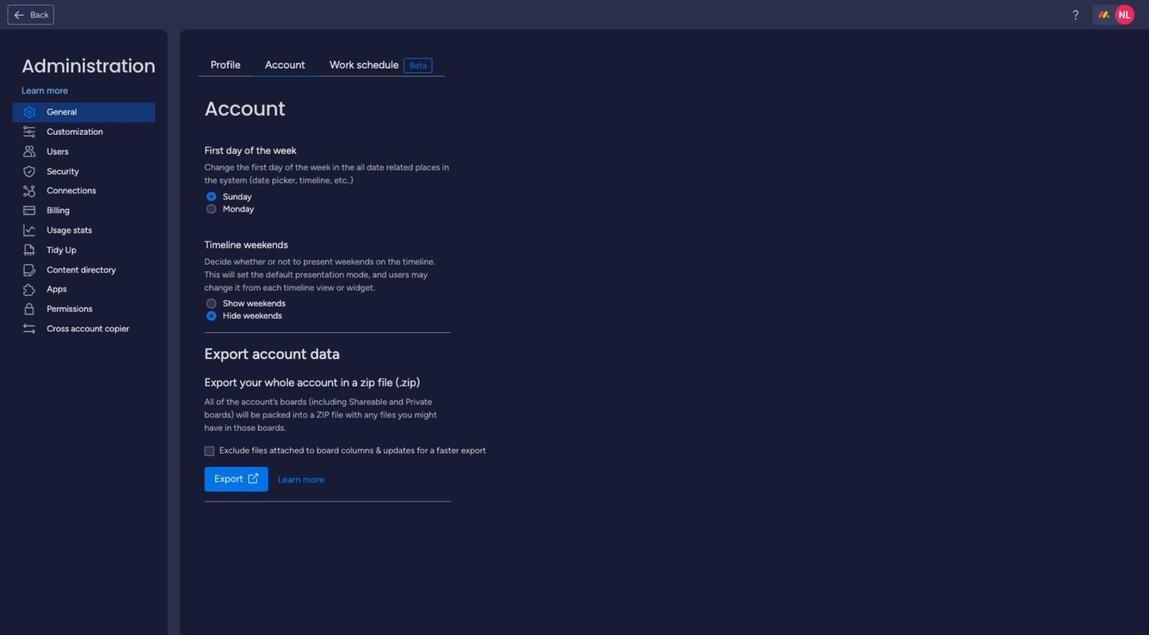 Task type: vqa. For each thing, say whether or not it's contained in the screenshot.
Back To Workspace icon
yes



Task type: describe. For each thing, give the bounding box(es) containing it.
back to workspace image
[[13, 9, 25, 21]]

v2 export image
[[248, 474, 258, 485]]

help image
[[1070, 9, 1082, 21]]

noah lott image
[[1115, 5, 1135, 25]]



